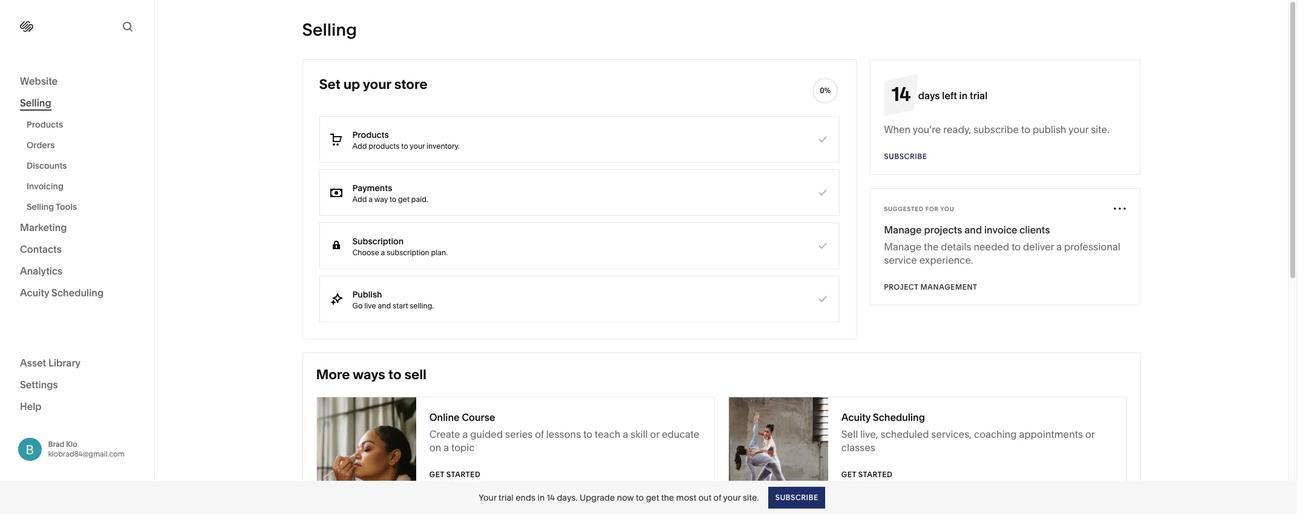 Task type: describe. For each thing, give the bounding box(es) containing it.
acuity for acuity scheduling
[[20, 287, 49, 299]]

plan.
[[431, 248, 448, 257]]

asset library
[[20, 357, 81, 369]]

sell
[[404, 367, 427, 383]]

to inside online course create a guided series of lessons to teach a skill or educate on a topic
[[583, 428, 592, 440]]

clients
[[1020, 224, 1050, 236]]

sell
[[841, 428, 858, 440]]

1 vertical spatial subscribe
[[775, 493, 818, 502]]

ways
[[353, 367, 385, 383]]

scheduling for acuity scheduling sell live, scheduled services, coaching appointments or classes
[[873, 411, 925, 424]]

acuity scheduling link
[[20, 286, 134, 301]]

your trial ends in 14 days. upgrade now to get the most out of your site.
[[479, 492, 759, 503]]

to left 'publish'
[[1021, 123, 1030, 136]]

1 vertical spatial of
[[714, 492, 721, 503]]

acuity scheduling
[[20, 287, 104, 299]]

selling.
[[410, 301, 434, 310]]

you're
[[913, 123, 941, 136]]

topic
[[451, 442, 475, 454]]

klobrad84@gmail.com
[[48, 449, 125, 458]]

professional
[[1064, 241, 1121, 253]]

service
[[884, 254, 917, 266]]

library
[[48, 357, 81, 369]]

a left skill
[[623, 428, 628, 440]]

services,
[[931, 428, 972, 440]]

details
[[941, 241, 971, 253]]

more
[[316, 367, 350, 383]]

management
[[921, 283, 977, 292]]

orders link
[[27, 135, 141, 155]]

0 vertical spatial subscribe button
[[884, 146, 927, 168]]

website link
[[20, 74, 134, 89]]

get started for online course create a guided series of lessons to teach a skill or educate on a topic
[[429, 470, 481, 479]]

left
[[942, 90, 957, 102]]

your right out
[[723, 492, 741, 503]]

project management
[[884, 283, 977, 292]]

when you're ready, subscribe to publish your site.
[[884, 123, 1110, 136]]

guided
[[470, 428, 503, 440]]

contacts link
[[20, 243, 134, 257]]

publish
[[352, 289, 382, 300]]

set
[[319, 76, 341, 93]]

classes
[[841, 442, 875, 454]]

subscription choose a subscription plan.
[[352, 236, 448, 257]]

payments add a way to get paid.
[[352, 182, 428, 204]]

products
[[369, 141, 400, 150]]

discounts
[[27, 160, 67, 171]]

help link
[[20, 400, 42, 413]]

website
[[20, 75, 58, 87]]

online course create a guided series of lessons to teach a skill or educate on a topic
[[429, 411, 699, 454]]

asset
[[20, 357, 46, 369]]

experience.
[[920, 254, 973, 266]]

subscription
[[352, 236, 404, 247]]

brad
[[48, 440, 64, 449]]

0 vertical spatial site.
[[1091, 123, 1110, 136]]

products add products to your inventory.
[[352, 129, 460, 150]]

the inside the manage projects and invoice clients manage the details needed to deliver a professional service experience.
[[924, 241, 939, 253]]

educate
[[662, 428, 699, 440]]

to inside 'payments add a way to get paid.'
[[390, 195, 396, 204]]

create
[[429, 428, 460, 440]]

upgrade
[[580, 492, 615, 503]]

ready,
[[943, 123, 971, 136]]

way
[[374, 195, 388, 204]]

get inside 'payments add a way to get paid.'
[[398, 195, 410, 204]]

add for payments
[[352, 195, 367, 204]]

started for a
[[446, 470, 481, 479]]

tools
[[56, 201, 77, 212]]

up
[[343, 76, 360, 93]]

online
[[429, 411, 460, 424]]

days left in trial
[[918, 90, 988, 102]]

selling tools
[[27, 201, 77, 212]]

acuity for acuity scheduling sell live, scheduled services, coaching appointments or classes
[[841, 411, 871, 424]]

a up the topic
[[462, 428, 468, 440]]

acuity scheduling sell live, scheduled services, coaching appointments or classes
[[841, 411, 1095, 454]]

settings link
[[20, 378, 134, 392]]

0 vertical spatial selling
[[302, 19, 357, 40]]

projects
[[924, 224, 962, 236]]

contacts
[[20, 243, 62, 255]]

to inside the manage projects and invoice clients manage the details needed to deliver a professional service experience.
[[1012, 241, 1021, 253]]

payments
[[352, 182, 392, 193]]

out
[[698, 492, 712, 503]]

store
[[394, 76, 428, 93]]

get started button for acuity scheduling sell live, scheduled services, coaching appointments or classes
[[841, 464, 893, 486]]

products for products add products to your inventory.
[[352, 129, 389, 140]]

your right 'publish'
[[1069, 123, 1089, 136]]

selling tools link
[[27, 197, 141, 217]]

you
[[941, 205, 954, 212]]

needed
[[974, 241, 1009, 253]]

days.
[[557, 492, 578, 503]]

teach
[[595, 428, 621, 440]]

live
[[364, 301, 376, 310]]

1 vertical spatial get
[[646, 492, 659, 503]]

subscribe
[[974, 123, 1019, 136]]

choose
[[352, 248, 379, 257]]

a inside subscription choose a subscription plan.
[[381, 248, 385, 257]]



Task type: vqa. For each thing, say whether or not it's contained in the screenshot.
Create
yes



Task type: locate. For each thing, give the bounding box(es) containing it.
when
[[884, 123, 911, 136]]

0 horizontal spatial or
[[650, 428, 660, 440]]

for
[[926, 205, 939, 212]]

started down classes
[[858, 470, 893, 479]]

0 horizontal spatial in
[[538, 492, 545, 503]]

0 horizontal spatial of
[[535, 428, 544, 440]]

0 horizontal spatial get started button
[[429, 464, 481, 486]]

get started button down classes
[[841, 464, 893, 486]]

a left way
[[369, 195, 373, 204]]

0 vertical spatial the
[[924, 241, 939, 253]]

1 horizontal spatial get started button
[[841, 464, 893, 486]]

1 horizontal spatial and
[[965, 224, 982, 236]]

a
[[369, 195, 373, 204], [1056, 241, 1062, 253], [381, 248, 385, 257], [462, 428, 468, 440], [623, 428, 628, 440], [444, 442, 449, 454]]

go
[[352, 301, 363, 310]]

manage up service
[[884, 241, 922, 253]]

the left most
[[661, 492, 674, 503]]

1 horizontal spatial 14
[[892, 82, 911, 106]]

your right up
[[363, 76, 391, 93]]

analytics link
[[20, 264, 134, 279]]

invoicing link
[[27, 176, 141, 197]]

1 horizontal spatial the
[[924, 241, 939, 253]]

1 vertical spatial add
[[352, 195, 367, 204]]

course
[[462, 411, 495, 424]]

2 manage from the top
[[884, 241, 922, 253]]

0 vertical spatial acuity
[[20, 287, 49, 299]]

or right skill
[[650, 428, 660, 440]]

0 vertical spatial manage
[[884, 224, 922, 236]]

0 horizontal spatial acuity
[[20, 287, 49, 299]]

14 left days.
[[547, 492, 555, 503]]

project
[[884, 283, 919, 292]]

0 horizontal spatial the
[[661, 492, 674, 503]]

days
[[918, 90, 940, 102]]

a right deliver
[[1056, 241, 1062, 253]]

scheduled
[[881, 428, 929, 440]]

add down 'payments' at the top
[[352, 195, 367, 204]]

to inside products add products to your inventory.
[[401, 141, 408, 150]]

and right live
[[378, 301, 391, 310]]

in right left
[[959, 90, 968, 102]]

1 horizontal spatial or
[[1085, 428, 1095, 440]]

0 vertical spatial and
[[965, 224, 982, 236]]

the up experience.
[[924, 241, 939, 253]]

settings
[[20, 378, 58, 391]]

to right products
[[401, 141, 408, 150]]

products for products
[[27, 119, 63, 130]]

marketing
[[20, 221, 67, 234]]

get started button for online course create a guided series of lessons to teach a skill or educate on a topic
[[429, 464, 481, 486]]

0 vertical spatial trial
[[970, 90, 988, 102]]

suggested for you
[[884, 205, 954, 212]]

to
[[1021, 123, 1030, 136], [401, 141, 408, 150], [390, 195, 396, 204], [1012, 241, 1021, 253], [388, 367, 401, 383], [583, 428, 592, 440], [636, 492, 644, 503]]

trial
[[970, 90, 988, 102], [499, 492, 514, 503]]

1 vertical spatial selling
[[20, 97, 51, 109]]

acuity
[[20, 287, 49, 299], [841, 411, 871, 424]]

subscription
[[387, 248, 429, 257]]

orders
[[27, 140, 55, 151]]

1 horizontal spatial get started
[[841, 470, 893, 479]]

add left products
[[352, 141, 367, 150]]

a right on
[[444, 442, 449, 454]]

manage
[[884, 224, 922, 236], [884, 241, 922, 253]]

1 horizontal spatial get
[[841, 470, 856, 479]]

site. right out
[[743, 492, 759, 503]]

and inside the manage projects and invoice clients manage the details needed to deliver a professional service experience.
[[965, 224, 982, 236]]

1 vertical spatial in
[[538, 492, 545, 503]]

1 vertical spatial site.
[[743, 492, 759, 503]]

publish
[[1033, 123, 1066, 136]]

2 started from the left
[[858, 470, 893, 479]]

get started for acuity scheduling sell live, scheduled services, coaching appointments or classes
[[841, 470, 893, 479]]

0 vertical spatial subscribe
[[884, 152, 927, 161]]

scheduling up scheduled
[[873, 411, 925, 424]]

a inside 'payments add a way to get paid.'
[[369, 195, 373, 204]]

coaching
[[974, 428, 1017, 440]]

a down subscription
[[381, 248, 385, 257]]

lessons
[[546, 428, 581, 440]]

scheduling
[[51, 287, 104, 299], [873, 411, 925, 424]]

1 or from the left
[[650, 428, 660, 440]]

1 horizontal spatial in
[[959, 90, 968, 102]]

selling down website
[[20, 97, 51, 109]]

2 get started button from the left
[[841, 464, 893, 486]]

products inside products add products to your inventory.
[[352, 129, 389, 140]]

1 horizontal spatial acuity
[[841, 411, 871, 424]]

1 started from the left
[[446, 470, 481, 479]]

1 horizontal spatial subscribe
[[884, 152, 927, 161]]

set up your store
[[319, 76, 428, 93]]

scheduling down analytics link
[[51, 287, 104, 299]]

products up orders
[[27, 119, 63, 130]]

analytics
[[20, 265, 62, 277]]

0 vertical spatial add
[[352, 141, 367, 150]]

products link
[[27, 114, 141, 135]]

0 vertical spatial 14
[[892, 82, 911, 106]]

on
[[429, 442, 441, 454]]

manage down the suggested
[[884, 224, 922, 236]]

0 horizontal spatial started
[[446, 470, 481, 479]]

get right now
[[646, 492, 659, 503]]

project management button
[[884, 277, 977, 298]]

to left deliver
[[1012, 241, 1021, 253]]

add for products
[[352, 141, 367, 150]]

in
[[959, 90, 968, 102], [538, 492, 545, 503]]

1 get started from the left
[[429, 470, 481, 479]]

scheduling inside acuity scheduling sell live, scheduled services, coaching appointments or classes
[[873, 411, 925, 424]]

ends
[[516, 492, 535, 503]]

0 horizontal spatial subscribe
[[775, 493, 818, 502]]

get started down classes
[[841, 470, 893, 479]]

suggested
[[884, 205, 924, 212]]

1 get started button from the left
[[429, 464, 481, 486]]

1 horizontal spatial get
[[646, 492, 659, 503]]

1 horizontal spatial products
[[352, 129, 389, 140]]

selling
[[302, 19, 357, 40], [20, 97, 51, 109], [27, 201, 54, 212]]

products up products
[[352, 129, 389, 140]]

to left teach
[[583, 428, 592, 440]]

asset library link
[[20, 356, 134, 371]]

0 horizontal spatial scheduling
[[51, 287, 104, 299]]

acuity down analytics
[[20, 287, 49, 299]]

0 horizontal spatial and
[[378, 301, 391, 310]]

14
[[892, 82, 911, 106], [547, 492, 555, 503]]

1 vertical spatial the
[[661, 492, 674, 503]]

0 vertical spatial in
[[959, 90, 968, 102]]

site.
[[1091, 123, 1110, 136], [743, 492, 759, 503]]

1 get from the left
[[429, 470, 444, 479]]

and
[[965, 224, 982, 236], [378, 301, 391, 310]]

to left "sell" at the left of the page
[[388, 367, 401, 383]]

0 horizontal spatial trial
[[499, 492, 514, 503]]

appointments
[[1019, 428, 1083, 440]]

publish go live and start selling.
[[352, 289, 434, 310]]

1 vertical spatial manage
[[884, 241, 922, 253]]

0 horizontal spatial get
[[398, 195, 410, 204]]

0 horizontal spatial get
[[429, 470, 444, 479]]

deliver
[[1023, 241, 1054, 253]]

skill
[[631, 428, 648, 440]]

the
[[924, 241, 939, 253], [661, 492, 674, 503]]

selling link
[[20, 96, 134, 111]]

1 horizontal spatial started
[[858, 470, 893, 479]]

your left inventory.
[[410, 141, 425, 150]]

1 vertical spatial 14
[[547, 492, 555, 503]]

1 horizontal spatial scheduling
[[873, 411, 925, 424]]

get for create a guided series of lessons to teach a skill or educate on a topic
[[429, 470, 444, 479]]

more ways to sell
[[316, 367, 427, 383]]

selling up set
[[302, 19, 357, 40]]

0 vertical spatial scheduling
[[51, 287, 104, 299]]

selling up marketing
[[27, 201, 54, 212]]

1 vertical spatial acuity
[[841, 411, 871, 424]]

your
[[363, 76, 391, 93], [1069, 123, 1089, 136], [410, 141, 425, 150], [723, 492, 741, 503]]

get
[[398, 195, 410, 204], [646, 492, 659, 503]]

your inside products add products to your inventory.
[[410, 141, 425, 150]]

scheduling for acuity scheduling
[[51, 287, 104, 299]]

trial right 'your' at left bottom
[[499, 492, 514, 503]]

0 vertical spatial of
[[535, 428, 544, 440]]

add inside products add products to your inventory.
[[352, 141, 367, 150]]

1 vertical spatial trial
[[499, 492, 514, 503]]

trial right left
[[970, 90, 988, 102]]

0%
[[820, 86, 831, 95]]

or
[[650, 428, 660, 440], [1085, 428, 1095, 440]]

or right appointments
[[1085, 428, 1095, 440]]

invoice
[[984, 224, 1017, 236]]

a inside the manage projects and invoice clients manage the details needed to deliver a professional service experience.
[[1056, 241, 1062, 253]]

acuity inside acuity scheduling sell live, scheduled services, coaching appointments or classes
[[841, 411, 871, 424]]

site. right 'publish'
[[1091, 123, 1110, 136]]

14 left days
[[892, 82, 911, 106]]

or inside acuity scheduling sell live, scheduled services, coaching appointments or classes
[[1085, 428, 1095, 440]]

help
[[20, 400, 42, 412]]

1 vertical spatial subscribe button
[[769, 487, 825, 509]]

1 vertical spatial and
[[378, 301, 391, 310]]

started
[[446, 470, 481, 479], [858, 470, 893, 479]]

marketing link
[[20, 221, 134, 235]]

get started
[[429, 470, 481, 479], [841, 470, 893, 479]]

get started button
[[429, 464, 481, 486], [841, 464, 893, 486]]

manage projects and invoice clients manage the details needed to deliver a professional service experience.
[[884, 224, 1121, 266]]

1 vertical spatial scheduling
[[873, 411, 925, 424]]

inventory.
[[427, 141, 460, 150]]

1 add from the top
[[352, 141, 367, 150]]

0 vertical spatial get
[[398, 195, 410, 204]]

started for live,
[[858, 470, 893, 479]]

2 get started from the left
[[841, 470, 893, 479]]

0 horizontal spatial subscribe button
[[769, 487, 825, 509]]

start
[[393, 301, 408, 310]]

2 add from the top
[[352, 195, 367, 204]]

discounts link
[[27, 155, 141, 176]]

subscribe
[[884, 152, 927, 161], [775, 493, 818, 502]]

of
[[535, 428, 544, 440], [714, 492, 721, 503]]

acuity up sell
[[841, 411, 871, 424]]

your
[[479, 492, 497, 503]]

series
[[505, 428, 533, 440]]

of right out
[[714, 492, 721, 503]]

of right series
[[535, 428, 544, 440]]

invoicing
[[27, 181, 64, 192]]

get for sell live, scheduled services, coaching appointments or classes
[[841, 470, 856, 479]]

1 horizontal spatial of
[[714, 492, 721, 503]]

live,
[[860, 428, 878, 440]]

1 horizontal spatial site.
[[1091, 123, 1110, 136]]

1 horizontal spatial trial
[[970, 90, 988, 102]]

2 or from the left
[[1085, 428, 1095, 440]]

0 horizontal spatial get started
[[429, 470, 481, 479]]

0 horizontal spatial products
[[27, 119, 63, 130]]

get started down the topic
[[429, 470, 481, 479]]

get left paid.
[[398, 195, 410, 204]]

to right way
[[390, 195, 396, 204]]

1 horizontal spatial subscribe button
[[884, 146, 927, 168]]

0 horizontal spatial site.
[[743, 492, 759, 503]]

0 horizontal spatial 14
[[547, 492, 555, 503]]

to right now
[[636, 492, 644, 503]]

1 manage from the top
[[884, 224, 922, 236]]

get down on
[[429, 470, 444, 479]]

and up the details on the top
[[965, 224, 982, 236]]

2 get from the left
[[841, 470, 856, 479]]

or inside online course create a guided series of lessons to teach a skill or educate on a topic
[[650, 428, 660, 440]]

of inside online course create a guided series of lessons to teach a skill or educate on a topic
[[535, 428, 544, 440]]

products
[[27, 119, 63, 130], [352, 129, 389, 140]]

started down the topic
[[446, 470, 481, 479]]

get started button down the topic
[[429, 464, 481, 486]]

add inside 'payments add a way to get paid.'
[[352, 195, 367, 204]]

and inside publish go live and start selling.
[[378, 301, 391, 310]]

get down classes
[[841, 470, 856, 479]]

paid.
[[411, 195, 428, 204]]

in right ends
[[538, 492, 545, 503]]

2 vertical spatial selling
[[27, 201, 54, 212]]



